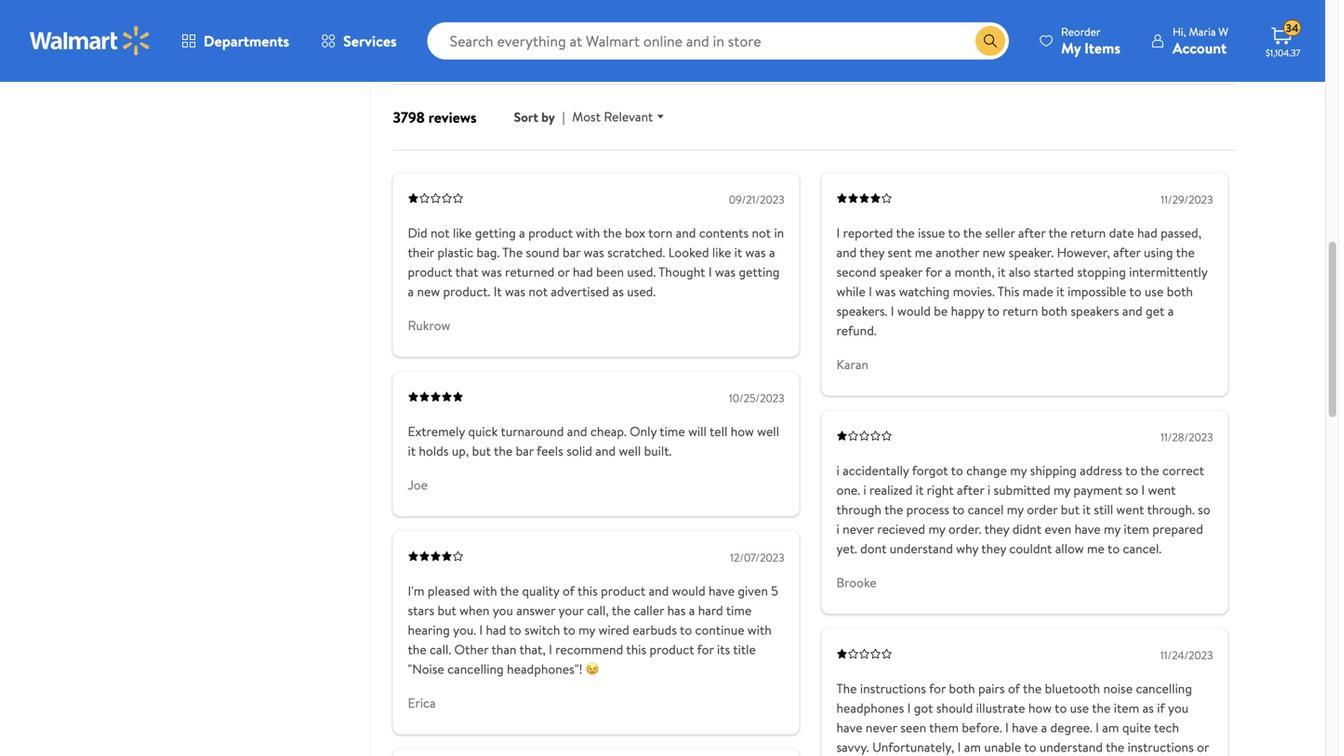 Task type: vqa. For each thing, say whether or not it's contained in the screenshot.


Task type: describe. For each thing, give the bounding box(es) containing it.
another
[[936, 243, 980, 261]]

a down another
[[945, 263, 951, 281]]

i right degree. in the right of the page
[[1096, 718, 1099, 736]]

time inside extremely quick turnaround and cheap. only time will tell how well it holds up, but the bar feels solid and well built.
[[660, 422, 685, 440]]

i up yet.
[[837, 520, 840, 538]]

had inside i'm pleased with the quality of this product and would have given 5 stars but when you answer your call, the caller has a hard time hearing you. i had to switch to my wired earbuds to continue with the call. other than that, i recommend this product for its title "noise cancelling headphones"! 😉
[[486, 621, 506, 639]]

the down passed,
[[1176, 243, 1195, 261]]

sort
[[514, 108, 538, 126]]

the inside did not like getting a product with the box torn and contents not in their plastic bag. the sound bar was scratched. looked like it was a product that was returned or had been used. thought i was getting a new product. it was not advertised as used.
[[603, 223, 622, 242]]

1 vertical spatial so
[[1198, 500, 1211, 518]]

0 horizontal spatial this
[[578, 582, 598, 600]]

i right that,
[[549, 640, 552, 658]]

intermittently
[[1129, 263, 1208, 281]]

it inside did not like getting a product with the box torn and contents not in their plastic bag. the sound bar was scratched. looked like it was a product that was returned or had been used. thought i was getting a new product. it was not advertised as used.
[[734, 243, 742, 261]]

have inside i'm pleased with the quality of this product and would have given 5 stars but when you answer your call, the caller has a hard time hearing you. i had to switch to my wired earbuds to continue with the call. other than that, i recommend this product for its title "noise cancelling headphones"! 😉
[[709, 582, 735, 600]]

one.
[[837, 481, 860, 499]]

turnaround
[[501, 422, 564, 440]]

as inside the instructions for both pairs of the bluetooth noise cancelling headphones i got should illustrate how to use the item as if you have never seen them before.  i have a degree.  i am quite tech savvy.  unfortunately, i am unable to understand the instructions
[[1143, 699, 1154, 717]]

both inside the instructions for both pairs of the bluetooth noise cancelling headphones i got should illustrate how to use the item as if you have never seen them before.  i have a degree.  i am quite tech savvy.  unfortunately, i am unable to understand the instructions
[[949, 679, 975, 697]]

the down realized
[[885, 500, 903, 518]]

forgot
[[912, 461, 948, 479]]

i'm
[[408, 582, 425, 600]]

1 vertical spatial rukrow
[[408, 316, 450, 334]]

looked
[[668, 243, 709, 261]]

prepared
[[1153, 520, 1203, 538]]

if
[[1157, 699, 1165, 717]]

couldnt
[[1009, 539, 1052, 557]]

and up solid
[[567, 422, 587, 440]]

realized
[[870, 481, 913, 499]]

3798
[[393, 107, 425, 127]]

never inside i accidentally forgot to change my shipping address to the correct one. i realized it right after i submitted my payment so i went through the process to cancel my order but it still went through. so i never recieved my order. they didnt even have my item prepared yet. dont understand why they couldnt allow me to cancel.
[[843, 520, 874, 538]]

shipping
[[1030, 461, 1077, 479]]

bluetooth
[[1045, 679, 1100, 697]]

most relevant button
[[572, 108, 668, 126]]

3798 reviews
[[393, 107, 477, 127]]

impossible
[[1068, 282, 1127, 300]]

item inside i accidentally forgot to change my shipping address to the correct one. i realized it right after i submitted my payment so i went through the process to cancel my order but it still went through. so i never recieved my order. they didnt even have my item prepared yet. dont understand why they couldnt allow me to cancel.
[[1124, 520, 1149, 538]]

them
[[929, 718, 959, 736]]

1 vertical spatial they
[[984, 520, 1009, 538]]

or
[[558, 263, 570, 281]]

through
[[837, 500, 882, 518]]

0 vertical spatial so
[[1126, 481, 1138, 499]]

scratched.
[[607, 243, 665, 261]]

speaker.
[[1009, 243, 1054, 261]]

1 used. from the top
[[627, 263, 656, 281]]

my
[[1061, 38, 1081, 58]]

i down change
[[988, 481, 991, 499]]

0 vertical spatial after
[[1018, 223, 1046, 242]]

why
[[956, 539, 979, 557]]

use inside i reported the issue to the seller after the return date had passed, and they sent me another new speaker. however, after using the second speaker for a month, it also started stopping intermittently while i was watching movies. this made it impossible to use both speakers. i would be happy to return both speakers and get a refund.
[[1145, 282, 1164, 300]]

the left correct
[[1141, 461, 1159, 479]]

pairs
[[978, 679, 1005, 697]]

i left reported
[[837, 223, 840, 242]]

after inside i accidentally forgot to change my shipping address to the correct one. i realized it right after i submitted my payment so i went through the process to cancel my order but it still went through. so i never recieved my order. they didnt even have my item prepared yet. dont understand why they couldnt allow me to cancel.
[[957, 481, 984, 499]]

1 horizontal spatial return
[[1071, 223, 1106, 242]]

i right while
[[869, 282, 872, 300]]

i down them
[[958, 738, 961, 756]]

you inside the instructions for both pairs of the bluetooth noise cancelling headphones i got should illustrate how to use the item as if you have never seen them before.  i have a degree.  i am quite tech savvy.  unfortunately, i am unable to understand the instructions
[[1168, 699, 1189, 717]]

illustrate
[[976, 699, 1025, 717]]

their
[[408, 243, 434, 261]]

Walmart Site-Wide search field
[[427, 22, 1009, 60]]

to down has
[[680, 621, 692, 639]]

product up call,
[[601, 582, 646, 600]]

i right you. at the left bottom of the page
[[479, 621, 483, 639]]

instructions
[[860, 679, 926, 697]]

i right one.
[[863, 481, 866, 499]]

cancelling inside i'm pleased with the quality of this product and would have given 5 stars but when you answer your call, the caller has a hard time hearing you. i had to switch to my wired earbuds to continue with the call. other than that, i recommend this product for its title "noise cancelling headphones"! 😉
[[447, 660, 504, 678]]

me inside i reported the issue to the seller after the return date had passed, and they sent me another new speaker. however, after using the second speaker for a month, it also started stopping intermittently while i was watching movies. this made it impossible to use both speakers. i would be happy to return both speakers and get a refund.
[[915, 243, 932, 261]]

dont
[[860, 539, 887, 557]]

my down submitted
[[1007, 500, 1024, 518]]

product up sound
[[528, 223, 573, 242]]

bar inside did not like getting a product with the box torn and contents not in their plastic bag. the sound bar was scratched. looked like it was a product that was returned or had been used. thought i was getting a new product. it was not advertised as used.
[[563, 243, 581, 261]]

to up another
[[948, 223, 960, 242]]

to up degree. in the right of the page
[[1055, 699, 1067, 717]]

1 vertical spatial after
[[1113, 243, 1141, 261]]

walmart image
[[30, 26, 151, 56]]

my down still
[[1104, 520, 1121, 538]]

2 vertical spatial with
[[748, 621, 772, 639]]

switch
[[524, 621, 560, 639]]

would inside i reported the issue to the seller after the return date had passed, and they sent me another new speaker. however, after using the second speaker for a month, it also started stopping intermittently while i was watching movies. this made it impossible to use both speakers. i would be happy to return both speakers and get a refund.
[[897, 302, 931, 320]]

1 horizontal spatial not
[[529, 282, 548, 300]]

0 horizontal spatial not
[[431, 223, 450, 242]]

quite
[[1122, 718, 1151, 736]]

most
[[572, 108, 601, 126]]

joe
[[408, 476, 428, 494]]

feels
[[537, 442, 563, 460]]

get
[[1146, 302, 1165, 320]]

the left quality
[[500, 582, 519, 600]]

a right get
[[1168, 302, 1174, 320]]

correct
[[1162, 461, 1204, 479]]

cancel.
[[1123, 539, 1162, 557]]

movies.
[[953, 282, 995, 300]]

to down your
[[563, 621, 575, 639]]

reorder
[[1061, 24, 1101, 40]]

earbuds
[[633, 621, 677, 639]]

would inside i'm pleased with the quality of this product and would have given 5 stars but when you answer your call, the caller has a hard time hearing you. i had to switch to my wired earbuds to continue with the call. other than that, i recommend this product for its title "noise cancelling headphones"! 😉
[[672, 582, 706, 600]]

the up illustrate
[[1023, 679, 1042, 697]]

of for this
[[563, 582, 575, 600]]

most relevant
[[572, 108, 653, 126]]

12/07/2023
[[730, 549, 784, 565]]

hard
[[698, 601, 723, 619]]

stars
[[408, 601, 434, 619]]

before.
[[962, 718, 1002, 736]]

the inside extremely quick turnaround and cheap. only time will tell how well it holds up, but the bar feels solid and well built.
[[494, 442, 513, 460]]

caller
[[634, 601, 664, 619]]

my inside i'm pleased with the quality of this product and would have given 5 stars but when you answer your call, the caller has a hard time hearing you. i had to switch to my wired earbuds to continue with the call. other than that, i recommend this product for its title "noise cancelling headphones"! 😉
[[579, 621, 595, 639]]

has
[[667, 601, 686, 619]]

to up than
[[509, 621, 521, 639]]

the up another
[[963, 223, 982, 242]]

built.
[[644, 442, 672, 460]]

did not like getting a product with the box torn and contents not in their plastic bag. the sound bar was scratched. looked like it was a product that was returned or had been used. thought i was getting a new product. it was not advertised as used.
[[408, 223, 784, 300]]

for inside the instructions for both pairs of the bluetooth noise cancelling headphones i got should illustrate how to use the item as if you have never seen them before.  i have a degree.  i am quite tech savvy.  unfortunately, i am unable to understand the instructions
[[929, 679, 946, 697]]

only
[[630, 422, 657, 440]]

the inside did not like getting a product with the box torn and contents not in their plastic bag. the sound bar was scratched. looked like it was a product that was returned or had been used. thought i was getting a new product. it was not advertised as used.
[[502, 243, 523, 261]]

my up submitted
[[1010, 461, 1027, 479]]

0 horizontal spatial like
[[453, 223, 472, 242]]

call,
[[587, 601, 609, 619]]

to up right
[[951, 461, 963, 479]]

a inside the instructions for both pairs of the bluetooth noise cancelling headphones i got should illustrate how to use the item as if you have never seen them before.  i have a degree.  i am quite tech savvy.  unfortunately, i am unable to understand the instructions
[[1041, 718, 1047, 736]]

the down quite in the right of the page
[[1106, 738, 1125, 756]]

11/24/2023
[[1161, 647, 1213, 663]]

have up "unable"
[[1012, 718, 1038, 736]]

month,
[[955, 263, 995, 281]]

started
[[1034, 263, 1074, 281]]

a down in
[[769, 243, 775, 261]]

1 vertical spatial this
[[626, 640, 646, 658]]

2 horizontal spatial both
[[1167, 282, 1193, 300]]

have up the savvy. in the bottom of the page
[[837, 718, 863, 736]]

continue
[[695, 621, 745, 639]]

0 vertical spatial rukrow
[[900, 6, 942, 24]]

but for holds
[[472, 442, 491, 460]]

did
[[408, 223, 427, 242]]

understand inside i accidentally forgot to change my shipping address to the correct one. i realized it right after i submitted my payment so i went through the process to cancel my order but it still went through. so i never recieved my order. they didnt even have my item prepared yet. dont understand why they couldnt allow me to cancel.
[[890, 539, 953, 557]]

0 horizontal spatial getting
[[475, 223, 516, 242]]

sent
[[888, 243, 912, 261]]

to up the order.
[[952, 500, 965, 518]]

a up returned
[[519, 223, 525, 242]]

11/29/2023
[[1161, 191, 1213, 207]]

reorder my items
[[1061, 24, 1121, 58]]

order
[[1027, 500, 1058, 518]]

the up sent
[[896, 223, 915, 242]]

i inside i accidentally forgot to change my shipping address to the correct one. i realized it right after i submitted my payment so i went through the process to cancel my order but it still went through. so i never recieved my order. they didnt even have my item prepared yet. dont understand why they couldnt allow me to cancel.
[[1142, 481, 1145, 499]]

2 horizontal spatial not
[[752, 223, 771, 242]]

up,
[[452, 442, 469, 460]]

bar inside extremely quick turnaround and cheap. only time will tell how well it holds up, but the bar feels solid and well built.
[[516, 442, 534, 460]]

recieved
[[877, 520, 925, 538]]

to right "unable"
[[1024, 738, 1036, 756]]

speakers
[[1071, 302, 1119, 320]]

change
[[966, 461, 1007, 479]]

by
[[541, 108, 555, 126]]

i left got
[[907, 699, 911, 717]]

box
[[625, 223, 645, 242]]

watching
[[899, 282, 950, 300]]

they inside i reported the issue to the seller after the return date had passed, and they sent me another new speaker. however, after using the second speaker for a month, it also started stopping intermittently while i was watching movies. this made it impossible to use both speakers. i would be happy to return both speakers and get a refund.
[[860, 243, 885, 261]]

to right address
[[1125, 461, 1138, 479]]

passed,
[[1161, 223, 1202, 242]]

pleased
[[428, 582, 470, 600]]

0 vertical spatial am
[[1102, 718, 1119, 736]]

my down process
[[929, 520, 945, 538]]

of for the
[[1008, 679, 1020, 697]]

i up one.
[[837, 461, 840, 479]]

in
[[774, 223, 784, 242]]

as inside did not like getting a product with the box torn and contents not in their plastic bag. the sound bar was scratched. looked like it was a product that was returned or had been used. thought i was getting a new product. it was not advertised as used.
[[613, 282, 624, 300]]

and inside did not like getting a product with the box torn and contents not in their plastic bag. the sound bar was scratched. looked like it was a product that was returned or had been used. thought i was getting a new product. it was not advertised as used.
[[676, 223, 696, 242]]

reported
[[843, 223, 893, 242]]

and left get
[[1122, 302, 1143, 320]]

to down intermittently
[[1129, 282, 1142, 300]]

title
[[733, 640, 756, 658]]

seller
[[985, 223, 1015, 242]]

the inside the instructions for both pairs of the bluetooth noise cancelling headphones i got should illustrate how to use the item as if you have never seen them before.  i have a degree.  i am quite tech savvy.  unfortunately, i am unable to understand the instructions
[[837, 679, 857, 697]]

0 horizontal spatial return
[[1003, 302, 1038, 320]]



Task type: locate. For each thing, give the bounding box(es) containing it.
but inside i accidentally forgot to change my shipping address to the correct one. i realized it right after i submitted my payment so i went through the process to cancel my order but it still went through. so i never recieved my order. they didnt even have my item prepared yet. dont understand why they couldnt allow me to cancel.
[[1061, 500, 1080, 518]]

time inside i'm pleased with the quality of this product and would have given 5 stars but when you answer your call, the caller has a hard time hearing you. i had to switch to my wired earbuds to continue with the call. other than that, i recommend this product for its title "noise cancelling headphones"! 😉
[[726, 601, 752, 619]]

but
[[472, 442, 491, 460], [1061, 500, 1080, 518], [438, 601, 456, 619]]

was
[[584, 243, 604, 261], [745, 243, 766, 261], [482, 263, 502, 281], [715, 263, 736, 281], [505, 282, 525, 300], [875, 282, 896, 300]]

with
[[576, 223, 600, 242], [473, 582, 497, 600], [748, 621, 772, 639]]

cancelling inside the instructions for both pairs of the bluetooth noise cancelling headphones i got should illustrate how to use the item as if you have never seen them before.  i have a degree.  i am quite tech savvy.  unfortunately, i am unable to understand the instructions
[[1136, 679, 1192, 697]]

second
[[837, 263, 877, 281]]

services
[[343, 31, 397, 51]]

quality
[[522, 582, 559, 600]]

0 horizontal spatial went
[[1117, 500, 1144, 518]]

0 horizontal spatial but
[[438, 601, 456, 619]]

after up speaker.
[[1018, 223, 1046, 242]]

this up call,
[[578, 582, 598, 600]]

tech
[[1154, 718, 1179, 736]]

submitted
[[994, 481, 1051, 499]]

0 vertical spatial had
[[1137, 223, 1158, 242]]

new inside i reported the issue to the seller after the return date had passed, and they sent me another new speaker. however, after using the second speaker for a month, it also started stopping intermittently while i was watching movies. this made it impossible to use both speakers. i would be happy to return both speakers and get a refund.
[[983, 243, 1006, 261]]

1 horizontal spatial after
[[1018, 223, 1046, 242]]

1 vertical spatial use
[[1070, 699, 1089, 717]]

5
[[771, 582, 778, 600]]

cheap.
[[590, 422, 627, 440]]

both down made
[[1041, 302, 1068, 320]]

1 horizontal spatial getting
[[739, 263, 780, 281]]

thought
[[659, 263, 705, 281]]

answer
[[516, 601, 555, 619]]

speakers.
[[837, 302, 888, 320]]

me right allow
[[1087, 539, 1105, 557]]

this down earbuds
[[626, 640, 646, 658]]

2 vertical spatial had
[[486, 621, 506, 639]]

torn
[[648, 223, 673, 242]]

1 vertical spatial getting
[[739, 263, 780, 281]]

bag.
[[477, 243, 500, 261]]

issue
[[918, 223, 945, 242]]

extremely
[[408, 422, 465, 440]]

of
[[563, 582, 575, 600], [1008, 679, 1020, 697]]

use down bluetooth
[[1070, 699, 1089, 717]]

like
[[453, 223, 472, 242], [712, 243, 731, 261]]

2 horizontal spatial with
[[748, 621, 772, 639]]

solid
[[567, 442, 592, 460]]

bar up or
[[563, 243, 581, 261]]

1 horizontal spatial went
[[1148, 481, 1176, 499]]

0 horizontal spatial after
[[957, 481, 984, 499]]

it left still
[[1083, 500, 1091, 518]]

1 horizontal spatial of
[[1008, 679, 1020, 697]]

should
[[936, 699, 973, 717]]

time
[[660, 422, 685, 440], [726, 601, 752, 619]]

went right still
[[1117, 500, 1144, 518]]

0 vertical spatial cancelling
[[447, 660, 504, 678]]

had up using
[[1137, 223, 1158, 242]]

went up through.
[[1148, 481, 1176, 499]]

you.
[[453, 621, 476, 639]]

how inside extremely quick turnaround and cheap. only time will tell how well it holds up, but the bar feels solid and well built.
[[731, 422, 754, 440]]

1 horizontal spatial how
[[1028, 699, 1052, 717]]

1 vertical spatial like
[[712, 243, 731, 261]]

a left degree. in the right of the page
[[1041, 718, 1047, 736]]

i'm pleased with the quality of this product and would have given 5 stars but when you answer your call, the caller has a hard time hearing you. i had to switch to my wired earbuds to continue with the call. other than that, i recommend this product for its title "noise cancelling headphones"! 😉
[[408, 582, 778, 678]]

with up title
[[748, 621, 772, 639]]

0 vertical spatial how
[[731, 422, 754, 440]]

reviews
[[428, 107, 477, 127]]

of right "pairs"
[[1008, 679, 1020, 697]]

understand down degree. in the right of the page
[[1040, 738, 1103, 756]]

new down seller
[[983, 243, 1006, 261]]

1 horizontal spatial understand
[[1040, 738, 1103, 756]]

0 vertical spatial understand
[[890, 539, 953, 557]]

a inside i'm pleased with the quality of this product and would have given 5 stars but when you answer your call, the caller has a hard time hearing you. i had to switch to my wired earbuds to continue with the call. other than that, i recommend this product for its title "noise cancelling headphones"! 😉
[[689, 601, 695, 619]]

while
[[837, 282, 866, 300]]

cancelling up if
[[1136, 679, 1192, 697]]

with up been
[[576, 223, 600, 242]]

getting up bag.
[[475, 223, 516, 242]]

0 horizontal spatial both
[[949, 679, 975, 697]]

sound
[[526, 243, 560, 261]]

1 vertical spatial return
[[1003, 302, 1038, 320]]

they down cancel
[[984, 520, 1009, 538]]

0 horizontal spatial as
[[613, 282, 624, 300]]

1 vertical spatial as
[[1143, 699, 1154, 717]]

i up "unable"
[[1005, 718, 1009, 736]]

0 vertical spatial me
[[915, 243, 932, 261]]

item down noise
[[1114, 699, 1139, 717]]

0 horizontal spatial you
[[493, 601, 513, 619]]

it
[[734, 243, 742, 261], [998, 263, 1006, 281], [1057, 282, 1065, 300], [408, 442, 416, 460], [916, 481, 924, 499], [1083, 500, 1091, 518]]

went
[[1148, 481, 1176, 499], [1117, 500, 1144, 518]]

1 vertical spatial cancelling
[[1136, 679, 1192, 697]]

0 vertical spatial new
[[983, 243, 1006, 261]]

me down 'issue'
[[915, 243, 932, 261]]

34
[[1286, 20, 1299, 36]]

you inside i'm pleased with the quality of this product and would have given 5 stars but when you answer your call, the caller has a hard time hearing you. i had to switch to my wired earbuds to continue with the call. other than that, i recommend this product for its title "noise cancelling headphones"! 😉
[[493, 601, 513, 619]]

use
[[1145, 282, 1164, 300], [1070, 699, 1089, 717]]

0 vertical spatial for
[[926, 263, 942, 281]]

1 horizontal spatial the
[[837, 679, 857, 697]]

and down cheap.
[[595, 442, 616, 460]]

never down through on the bottom right
[[843, 520, 874, 538]]

1 vertical spatial new
[[417, 282, 440, 300]]

1 vertical spatial of
[[1008, 679, 1020, 697]]

1 vertical spatial bar
[[516, 442, 534, 460]]

but for 5
[[438, 601, 456, 619]]

this
[[578, 582, 598, 600], [626, 640, 646, 658]]

10/25/2023
[[729, 390, 784, 406]]

1 horizontal spatial both
[[1041, 302, 1068, 320]]

tell
[[710, 422, 728, 440]]

a right has
[[689, 601, 695, 619]]

than
[[491, 640, 517, 658]]

the left box
[[603, 223, 622, 242]]

headphones"!
[[507, 660, 583, 678]]

0 horizontal spatial cancelling
[[447, 660, 504, 678]]

getting
[[475, 223, 516, 242], [739, 263, 780, 281]]

i
[[837, 461, 840, 479], [863, 481, 866, 499], [988, 481, 991, 499], [837, 520, 840, 538]]

plastic
[[437, 243, 474, 261]]

0 horizontal spatial new
[[417, 282, 440, 300]]

other
[[454, 640, 489, 658]]

unable
[[984, 738, 1021, 756]]

departments button
[[166, 19, 305, 63]]

1 horizontal spatial but
[[472, 442, 491, 460]]

1 horizontal spatial am
[[1102, 718, 1119, 736]]

speaker
[[880, 263, 923, 281]]

so up prepared
[[1198, 500, 1211, 518]]

that
[[455, 263, 478, 281]]

|
[[562, 108, 565, 126]]

noise
[[1103, 679, 1133, 697]]

well down only
[[619, 442, 641, 460]]

a down their
[[408, 282, 414, 300]]

0 vertical spatial return
[[1071, 223, 1106, 242]]

1 horizontal spatial bar
[[563, 243, 581, 261]]

had up than
[[486, 621, 506, 639]]

0 horizontal spatial so
[[1126, 481, 1138, 499]]

product down their
[[408, 263, 452, 281]]

i inside did not like getting a product with the box torn and contents not in their plastic bag. the sound bar was scratched. looked like it was a product that was returned or had been used. thought i was getting a new product. it was not advertised as used.
[[709, 263, 712, 281]]

1 horizontal spatial with
[[576, 223, 600, 242]]

1 horizontal spatial had
[[573, 263, 593, 281]]

savvy.
[[837, 738, 869, 756]]

but inside i'm pleased with the quality of this product and would have given 5 stars but when you answer your call, the caller has a hard time hearing you. i had to switch to my wired earbuds to continue with the call. other than that, i recommend this product for its title "noise cancelling headphones"! 😉
[[438, 601, 456, 619]]

how inside the instructions for both pairs of the bluetooth noise cancelling headphones i got should illustrate how to use the item as if you have never seen them before.  i have a degree.  i am quite tech savvy.  unfortunately, i am unable to understand the instructions
[[1028, 699, 1052, 717]]

of up your
[[563, 582, 575, 600]]

given
[[738, 582, 768, 600]]

0 horizontal spatial bar
[[516, 442, 534, 460]]

new left product.
[[417, 282, 440, 300]]

of inside the instructions for both pairs of the bluetooth noise cancelling headphones i got should illustrate how to use the item as if you have never seen them before.  i have a degree.  i am quite tech savvy.  unfortunately, i am unable to understand the instructions
[[1008, 679, 1020, 697]]

and inside i'm pleased with the quality of this product and would have given 5 stars but when you answer your call, the caller has a hard time hearing you. i had to switch to my wired earbuds to continue with the call. other than that, i recommend this product for its title "noise cancelling headphones"! 😉
[[649, 582, 669, 600]]

process
[[906, 500, 950, 518]]

0 horizontal spatial me
[[915, 243, 932, 261]]

2 used. from the top
[[627, 282, 656, 300]]

1 vertical spatial for
[[697, 640, 714, 658]]

the right bag.
[[502, 243, 523, 261]]

0 vertical spatial use
[[1145, 282, 1164, 300]]

0 vertical spatial of
[[563, 582, 575, 600]]

Search search field
[[427, 22, 1009, 60]]

0 horizontal spatial how
[[731, 422, 754, 440]]

had inside i reported the issue to the seller after the return date had passed, and they sent me another new speaker. however, after using the second speaker for a month, it also started stopping intermittently while i was watching movies. this made it impossible to use both speakers. i would be happy to return both speakers and get a refund.
[[1137, 223, 1158, 242]]

the down quick
[[494, 442, 513, 460]]

date
[[1109, 223, 1134, 242]]

2 horizontal spatial after
[[1113, 243, 1141, 261]]

me inside i accidentally forgot to change my shipping address to the correct one. i realized it right after i submitted my payment so i went through the process to cancel my order but it still went through. so i never recieved my order. they didnt even have my item prepared yet. dont understand why they couldnt allow me to cancel.
[[1087, 539, 1105, 557]]

extremely quick turnaround and cheap. only time will tell how well it holds up, but the bar feels solid and well built.
[[408, 422, 779, 460]]

address
[[1080, 461, 1123, 479]]

like down contents
[[712, 243, 731, 261]]

would down watching
[[897, 302, 931, 320]]

0 vertical spatial with
[[576, 223, 600, 242]]

the
[[603, 223, 622, 242], [896, 223, 915, 242], [963, 223, 982, 242], [1049, 223, 1067, 242], [1176, 243, 1195, 261], [494, 442, 513, 460], [1141, 461, 1159, 479], [885, 500, 903, 518], [500, 582, 519, 600], [612, 601, 631, 619], [408, 640, 427, 658], [1023, 679, 1042, 697], [1092, 699, 1111, 717], [1106, 738, 1125, 756]]

sort by |
[[514, 108, 565, 126]]

they right why
[[981, 539, 1006, 557]]

well
[[757, 422, 779, 440], [619, 442, 641, 460]]

with inside did not like getting a product with the box torn and contents not in their plastic bag. the sound bar was scratched. looked like it was a product that was returned or had been used. thought i was getting a new product. it was not advertised as used.
[[576, 223, 600, 242]]

0 horizontal spatial the
[[502, 243, 523, 261]]

not left in
[[752, 223, 771, 242]]

my
[[1010, 461, 1027, 479], [1054, 481, 1071, 499], [1007, 500, 1024, 518], [929, 520, 945, 538], [1104, 520, 1121, 538], [579, 621, 595, 639]]

me
[[915, 243, 932, 261], [1087, 539, 1105, 557]]

2 vertical spatial they
[[981, 539, 1006, 557]]

it left also
[[998, 263, 1006, 281]]

not down returned
[[529, 282, 548, 300]]

0 vertical spatial well
[[757, 422, 779, 440]]

of inside i'm pleased with the quality of this product and would have given 5 stars but when you answer your call, the caller has a hard time hearing you. i had to switch to my wired earbuds to continue with the call. other than that, i recommend this product for its title "noise cancelling headphones"! 😉
[[563, 582, 575, 600]]

0 vertical spatial bar
[[563, 243, 581, 261]]

1 horizontal spatial like
[[712, 243, 731, 261]]

1 vertical spatial used.
[[627, 282, 656, 300]]

product down earbuds
[[650, 640, 694, 658]]

it down contents
[[734, 243, 742, 261]]

2 vertical spatial after
[[957, 481, 984, 499]]

1 vertical spatial well
[[619, 442, 641, 460]]

1 vertical spatial with
[[473, 582, 497, 600]]

like up plastic
[[453, 223, 472, 242]]

order.
[[949, 520, 982, 538]]

use inside the instructions for both pairs of the bluetooth noise cancelling headphones i got should illustrate how to use the item as if you have never seen them before.  i have a degree.  i am quite tech savvy.  unfortunately, i am unable to understand the instructions
[[1070, 699, 1089, 717]]

had right or
[[573, 263, 593, 281]]

1 vertical spatial understand
[[1040, 738, 1103, 756]]

item up cancel.
[[1124, 520, 1149, 538]]

holds
[[419, 442, 449, 460]]

wired
[[599, 621, 629, 639]]

it inside extremely quick turnaround and cheap. only time will tell how well it holds up, but the bar feels solid and well built.
[[408, 442, 416, 460]]

was inside i reported the issue to the seller after the return date had passed, and they sent me another new speaker. however, after using the second speaker for a month, it also started stopping intermittently while i was watching movies. this made it impossible to use both speakers. i would be happy to return both speakers and get a refund.
[[875, 282, 896, 300]]

would up has
[[672, 582, 706, 600]]

hearing
[[408, 621, 450, 639]]

😉
[[586, 660, 599, 678]]

to left cancel.
[[1108, 539, 1120, 557]]

how up degree. in the right of the page
[[1028, 699, 1052, 717]]

through.
[[1147, 500, 1195, 518]]

to
[[948, 223, 960, 242], [1129, 282, 1142, 300], [987, 302, 1000, 320], [951, 461, 963, 479], [1125, 461, 1138, 479], [952, 500, 965, 518], [1108, 539, 1120, 557], [509, 621, 521, 639], [563, 621, 575, 639], [680, 621, 692, 639], [1055, 699, 1067, 717], [1024, 738, 1036, 756]]

and up caller
[[649, 582, 669, 600]]

but up the even
[[1061, 500, 1080, 518]]

but down quick
[[472, 442, 491, 460]]

0 horizontal spatial time
[[660, 422, 685, 440]]

have inside i accidentally forgot to change my shipping address to the correct one. i realized it right after i submitted my payment so i went through the process to cancel my order but it still went through. so i never recieved my order. they didnt even have my item prepared yet. dont understand why they couldnt allow me to cancel.
[[1075, 520, 1101, 538]]

never inside the instructions for both pairs of the bluetooth noise cancelling headphones i got should illustrate how to use the item as if you have never seen them before.  i have a degree.  i am quite tech savvy.  unfortunately, i am unable to understand the instructions
[[866, 718, 897, 736]]

cancelling
[[447, 660, 504, 678], [1136, 679, 1192, 697]]

1 vertical spatial both
[[1041, 302, 1068, 320]]

for inside i reported the issue to the seller after the return date had passed, and they sent me another new speaker. however, after using the second speaker for a month, it also started stopping intermittently while i was watching movies. this made it impossible to use both speakers. i would be happy to return both speakers and get a refund.
[[926, 263, 942, 281]]

it left right
[[916, 481, 924, 499]]

even
[[1045, 520, 1072, 538]]

it left holds
[[408, 442, 416, 460]]

i right thought at the top
[[709, 263, 712, 281]]

however,
[[1057, 243, 1110, 261]]

didnt
[[1012, 520, 1042, 538]]

1 horizontal spatial time
[[726, 601, 752, 619]]

as left if
[[1143, 699, 1154, 717]]

brooke
[[837, 573, 877, 591]]

2 vertical spatial but
[[438, 601, 456, 619]]

0 horizontal spatial use
[[1070, 699, 1089, 717]]

0 vertical spatial used.
[[627, 263, 656, 281]]

1 horizontal spatial you
[[1168, 699, 1189, 717]]

well down the 10/25/2023
[[757, 422, 779, 440]]

0 horizontal spatial rukrow
[[408, 316, 450, 334]]

0 vertical spatial never
[[843, 520, 874, 538]]

0 vertical spatial would
[[897, 302, 931, 320]]

never down headphones
[[866, 718, 897, 736]]

for inside i'm pleased with the quality of this product and would have given 5 stars but when you answer your call, the caller has a hard time hearing you. i had to switch to my wired earbuds to continue with the call. other than that, i recommend this product for its title "noise cancelling headphones"! 😉
[[697, 640, 714, 658]]

w
[[1219, 24, 1229, 40]]

1 vertical spatial but
[[1061, 500, 1080, 518]]

for up watching
[[926, 263, 942, 281]]

0 vertical spatial time
[[660, 422, 685, 440]]

hi,
[[1173, 24, 1186, 40]]

getting down in
[[739, 263, 780, 281]]

contents
[[699, 223, 749, 242]]

item
[[1124, 520, 1149, 538], [1114, 699, 1139, 717]]

the up "noise
[[408, 640, 427, 658]]

0 vertical spatial you
[[493, 601, 513, 619]]

0 vertical spatial getting
[[475, 223, 516, 242]]

0 horizontal spatial am
[[964, 738, 981, 756]]

1 vertical spatial never
[[866, 718, 897, 736]]

2 horizontal spatial but
[[1061, 500, 1080, 518]]

1 vertical spatial the
[[837, 679, 857, 697]]

so
[[1126, 481, 1138, 499], [1198, 500, 1211, 518]]

1 horizontal spatial me
[[1087, 539, 1105, 557]]

item inside the instructions for both pairs of the bluetooth noise cancelling headphones i got should illustrate how to use the item as if you have never seen them before.  i have a degree.  i am quite tech savvy.  unfortunately, i am unable to understand the instructions
[[1114, 699, 1139, 717]]

departments
[[204, 31, 289, 51]]

1 horizontal spatial so
[[1198, 500, 1211, 518]]

0 vertical spatial they
[[860, 243, 885, 261]]

search icon image
[[983, 33, 998, 48]]

the up wired
[[612, 601, 631, 619]]

1 horizontal spatial rukrow
[[900, 6, 942, 24]]

with up when
[[473, 582, 497, 600]]

it down the started
[[1057, 282, 1065, 300]]

my down shipping
[[1054, 481, 1071, 499]]

as down been
[[613, 282, 624, 300]]

product
[[528, 223, 573, 242], [408, 263, 452, 281], [601, 582, 646, 600], [650, 640, 694, 658]]

the up headphones
[[837, 679, 857, 697]]

1 vertical spatial how
[[1028, 699, 1052, 717]]

the down noise
[[1092, 699, 1111, 717]]

0 vertical spatial went
[[1148, 481, 1176, 499]]

the up however,
[[1049, 223, 1067, 242]]

payment
[[1074, 481, 1123, 499]]

1 horizontal spatial cancelling
[[1136, 679, 1192, 697]]

cancel
[[968, 500, 1004, 518]]

understand down recieved
[[890, 539, 953, 557]]

quick
[[468, 422, 498, 440]]

account
[[1173, 38, 1227, 58]]

but inside extremely quick turnaround and cheap. only time will tell how well it holds up, but the bar feels solid and well built.
[[472, 442, 491, 460]]

and up the 'second'
[[837, 243, 857, 261]]

i right speakers.
[[891, 302, 894, 320]]

0 horizontal spatial with
[[473, 582, 497, 600]]

understand inside the instructions for both pairs of the bluetooth noise cancelling headphones i got should illustrate how to use the item as if you have never seen them before.  i have a degree.  i am quite tech savvy.  unfortunately, i am unable to understand the instructions
[[1040, 738, 1103, 756]]

and up the 'looked' in the top of the page
[[676, 223, 696, 242]]

1 horizontal spatial well
[[757, 422, 779, 440]]

unfortunately,
[[872, 738, 954, 756]]

0 vertical spatial the
[[502, 243, 523, 261]]

never
[[843, 520, 874, 538], [866, 718, 897, 736]]

0 vertical spatial as
[[613, 282, 624, 300]]

am down before.
[[964, 738, 981, 756]]

to down this
[[987, 302, 1000, 320]]

return down this
[[1003, 302, 1038, 320]]

made
[[1023, 282, 1054, 300]]

have up hard
[[709, 582, 735, 600]]

1 horizontal spatial use
[[1145, 282, 1164, 300]]

new inside did not like getting a product with the box torn and contents not in their plastic bag. the sound bar was scratched. looked like it was a product that was returned or had been used. thought i was getting a new product. it was not advertised as used.
[[417, 282, 440, 300]]

for left its
[[697, 640, 714, 658]]

both down intermittently
[[1167, 282, 1193, 300]]

happy
[[951, 302, 984, 320]]

had inside did not like getting a product with the box torn and contents not in their plastic bag. the sound bar was scratched. looked like it was a product that was returned or had been used. thought i was getting a new product. it was not advertised as used.
[[573, 263, 593, 281]]

i right payment
[[1142, 481, 1145, 499]]



